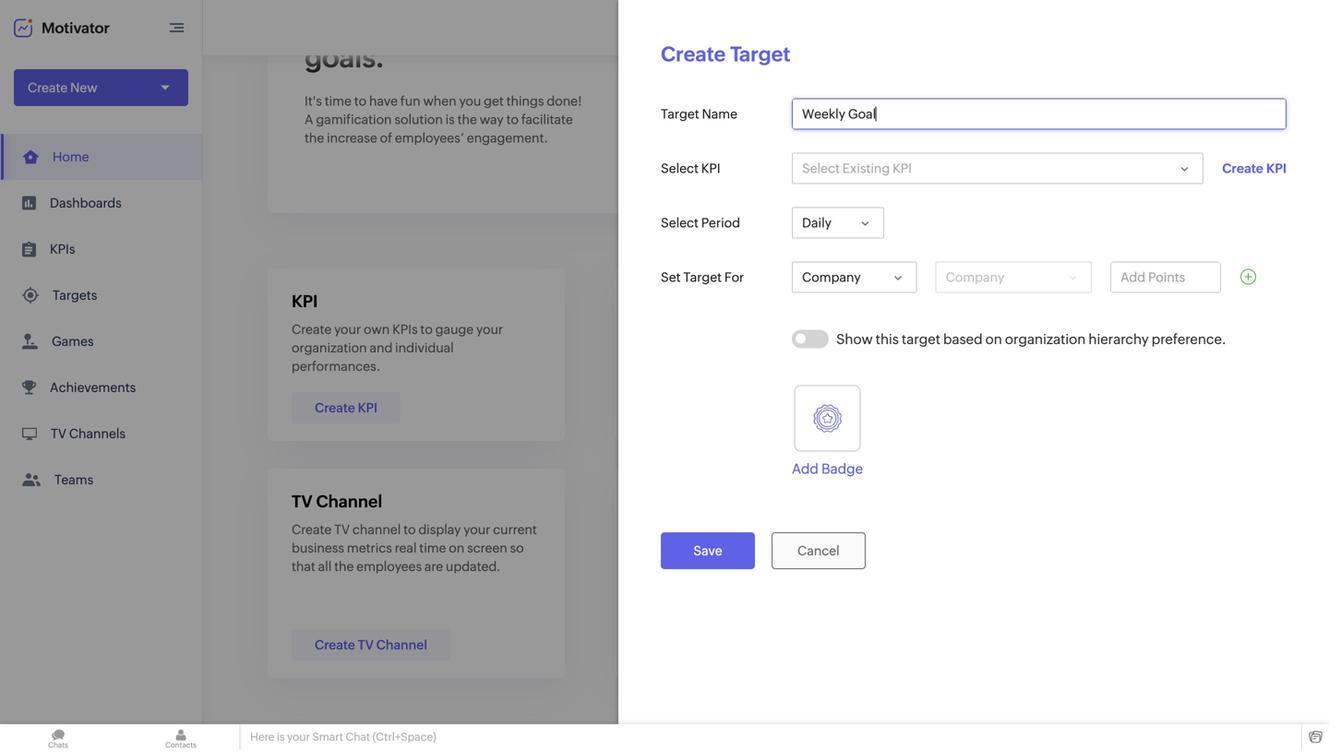 Task type: vqa. For each thing, say whether or not it's contained in the screenshot.
Profile icon
no



Task type: locate. For each thing, give the bounding box(es) containing it.
0 vertical spatial a
[[723, 359, 729, 374]]

achieve up have
[[338, 10, 440, 42]]

0 horizontal spatial kpis
[[50, 242, 75, 257]]

2 vertical spatial is
[[277, 731, 285, 743]]

chats image
[[0, 725, 116, 750]]

sales right the "up"
[[703, 322, 733, 337]]

a right for
[[723, 359, 729, 374]]

None text field
[[793, 99, 1286, 129]]

achieve inside a team is a group of individuals working together to achieve their goal.
[[709, 541, 755, 556]]

achieve down "games"
[[1069, 341, 1115, 355]]

0 horizontal spatial achieve
[[338, 10, 440, 42]]

on inside create tv channel to display your current business metrics real time on screen so that all the employees are updated.
[[449, 541, 464, 556]]

enthusiastically.
[[986, 359, 1081, 374]]

of inside it's time to have fun when you get things done! a gamification solution is the way to facilitate the increase of employees' engagement.
[[380, 131, 392, 145]]

0 horizontal spatial company field
[[792, 262, 917, 293]]

select inside field
[[802, 161, 840, 176]]

setting up sales targets help keep you and your sales team focused on achieving your goals for a specific time.
[[639, 322, 887, 374]]

0 horizontal spatial a
[[305, 112, 313, 127]]

set
[[661, 270, 681, 285]]

sales up for
[[694, 341, 723, 355]]

1 horizontal spatial company field
[[936, 262, 1092, 293]]

targets
[[736, 322, 778, 337]]

2 horizontal spatial the
[[457, 112, 477, 127]]

target for create
[[730, 42, 791, 66]]

your inside to achieve your goals.
[[446, 10, 506, 42]]

0 vertical spatial employees
[[986, 341, 1051, 355]]

channel down are
[[376, 638, 427, 653]]

Daily field
[[792, 207, 884, 239]]

1 horizontal spatial a
[[639, 522, 647, 537]]

1 horizontal spatial goals
[[1148, 341, 1180, 355]]

employees inside create tv channel to display your current business metrics real time on screen so that all the employees are updated.
[[356, 559, 422, 574]]

their inside start creating games and motivate your employees to achieve their goals enthusiastically.
[[1118, 341, 1145, 355]]

1 horizontal spatial team
[[726, 341, 757, 355]]

tv
[[51, 426, 66, 441], [292, 492, 312, 511], [334, 522, 350, 537], [358, 638, 374, 653]]

game
[[986, 292, 1032, 311]]

your up screen on the bottom of the page
[[464, 522, 490, 537]]

0 horizontal spatial on
[[449, 541, 464, 556]]

team up together
[[650, 522, 681, 537]]

tv channel
[[292, 492, 382, 511]]

0 horizontal spatial is
[[277, 731, 285, 743]]

Company field
[[792, 262, 917, 293], [936, 262, 1092, 293]]

team
[[726, 341, 757, 355], [650, 522, 681, 537]]

set target for
[[661, 270, 744, 285]]

time up gamification
[[325, 94, 352, 108]]

a inside setting up sales targets help keep you and your sales team focused on achieving your goals for a specific time.
[[723, 359, 729, 374]]

0 vertical spatial channel
[[316, 492, 382, 511]]

team inside a team is a group of individuals working together to achieve their goal.
[[650, 522, 681, 537]]

goals inside start creating games and motivate your employees to achieve their goals enthusiastically.
[[1148, 341, 1180, 355]]

a
[[723, 359, 729, 374], [695, 522, 702, 537]]

1 horizontal spatial create kpi
[[1222, 161, 1287, 176]]

0 vertical spatial create kpi
[[1222, 161, 1287, 176]]

0 horizontal spatial company
[[802, 270, 861, 285]]

and down "setting" on the top of page
[[639, 341, 662, 355]]

1 company from the left
[[802, 270, 861, 285]]

for
[[724, 270, 744, 285]]

1 vertical spatial is
[[683, 522, 693, 537]]

organization inside create your own kpis to gauge your organization and individual performances.
[[292, 341, 367, 355]]

increase
[[327, 131, 377, 145]]

cancel
[[797, 544, 840, 558]]

1 vertical spatial sales
[[694, 341, 723, 355]]

0 horizontal spatial and
[[370, 341, 393, 355]]

here is your smart chat (ctrl+space)
[[250, 731, 436, 743]]

0 vertical spatial of
[[380, 131, 392, 145]]

facilitate
[[521, 112, 573, 127]]

0 vertical spatial is
[[445, 112, 455, 127]]

select for select kpi
[[661, 161, 699, 176]]

select left existing
[[802, 161, 840, 176]]

team up specific
[[726, 341, 757, 355]]

user image
[[1272, 13, 1301, 42]]

focused
[[759, 341, 808, 355]]

1 vertical spatial a
[[695, 522, 702, 537]]

employees inside start creating games and motivate your employees to achieve their goals enthusiastically.
[[986, 341, 1051, 355]]

your down the "up"
[[664, 341, 691, 355]]

2 horizontal spatial on
[[985, 331, 1002, 347]]

0 horizontal spatial time
[[325, 94, 352, 108]]

1 vertical spatial you
[[842, 322, 864, 337]]

you up "achieving"
[[842, 322, 864, 337]]

1 vertical spatial their
[[758, 541, 785, 556]]

sales
[[703, 322, 733, 337], [694, 341, 723, 355]]

target for set
[[683, 270, 722, 285]]

is inside it's time to have fun when you get things done! a gamification solution is the way to facilitate the increase of employees' engagement.
[[445, 112, 455, 127]]

create kpi
[[1222, 161, 1287, 176], [315, 401, 378, 415]]

1 vertical spatial kpis
[[392, 322, 418, 337]]

current
[[493, 522, 537, 537]]

0 horizontal spatial of
[[380, 131, 392, 145]]

2 horizontal spatial and
[[1113, 322, 1135, 337]]

their down motivate
[[1118, 341, 1145, 355]]

0 vertical spatial goals
[[1148, 341, 1180, 355]]

achieve
[[338, 10, 440, 42], [1069, 341, 1115, 355], [709, 541, 755, 556]]

1 horizontal spatial you
[[842, 322, 864, 337]]

that
[[292, 559, 315, 574]]

1 horizontal spatial kpis
[[392, 322, 418, 337]]

0 horizontal spatial team
[[650, 522, 681, 537]]

2 vertical spatial target
[[683, 270, 722, 285]]

time inside create tv channel to display your current business metrics real time on screen so that all the employees are updated.
[[419, 541, 446, 556]]

create
[[661, 42, 726, 66], [28, 80, 68, 95], [1222, 161, 1263, 176], [292, 322, 332, 337], [315, 401, 355, 415], [292, 522, 332, 537], [315, 638, 355, 653]]

you left get
[[459, 94, 481, 108]]

things
[[506, 94, 544, 108]]

1 vertical spatial goals
[[668, 359, 700, 374]]

is up together
[[683, 522, 693, 537]]

0 horizontal spatial goals
[[668, 359, 700, 374]]

of right group
[[744, 522, 756, 537]]

target name
[[661, 107, 737, 121]]

is down 'when'
[[445, 112, 455, 127]]

start
[[986, 322, 1014, 337]]

of inside a team is a group of individuals working together to achieve their goal.
[[744, 522, 756, 537]]

0 vertical spatial team
[[726, 341, 757, 355]]

0 vertical spatial their
[[1118, 341, 1145, 355]]

select
[[661, 161, 699, 176], [802, 161, 840, 176], [661, 216, 699, 230]]

company field down daily field
[[792, 262, 917, 293]]

target left for
[[683, 270, 722, 285]]

time.
[[782, 359, 813, 374]]

1 horizontal spatial a
[[723, 359, 729, 374]]

0 horizontal spatial the
[[305, 131, 324, 145]]

1 horizontal spatial time
[[419, 541, 446, 556]]

get
[[484, 94, 504, 108]]

company field up start on the right top
[[936, 262, 1092, 293]]

on inside setting up sales targets help keep you and your sales team focused on achieving your goals for a specific time.
[[811, 341, 826, 355]]

contacts image
[[123, 725, 239, 750]]

hierarchy
[[1089, 331, 1149, 347]]

goals down motivate
[[1148, 341, 1180, 355]]

0 horizontal spatial create kpi
[[315, 401, 378, 415]]

company up keep
[[802, 270, 861, 285]]

goals inside setting up sales targets help keep you and your sales team focused on achieving your goals for a specific time.
[[668, 359, 700, 374]]

and right "games"
[[1113, 322, 1135, 337]]

organization up the performances. on the top left of the page
[[292, 341, 367, 355]]

team inside setting up sales targets help keep you and your sales team focused on achieving your goals for a specific time.
[[726, 341, 757, 355]]

a down it's
[[305, 112, 313, 127]]

to up 'engagement.'
[[506, 112, 519, 127]]

to up real
[[403, 522, 416, 537]]

create tv channel to display your current business metrics real time on screen so that all the employees are updated.
[[292, 522, 537, 574]]

engagement.
[[467, 131, 548, 145]]

0 horizontal spatial their
[[758, 541, 785, 556]]

channel up channel
[[316, 492, 382, 511]]

to up individual
[[420, 322, 433, 337]]

on up updated.
[[449, 541, 464, 556]]

0 horizontal spatial employees
[[356, 559, 422, 574]]

tv inside create tv channel to display your current business metrics real time on screen so that all the employees are updated.
[[334, 522, 350, 537]]

daily
[[802, 216, 832, 230]]

their inside a team is a group of individuals working together to achieve their goal.
[[758, 541, 785, 556]]

to inside create tv channel to display your current business metrics real time on screen so that all the employees are updated.
[[403, 522, 416, 537]]

0 horizontal spatial a
[[695, 522, 702, 537]]

kpis up individual
[[392, 322, 418, 337]]

employees
[[986, 341, 1051, 355], [356, 559, 422, 574]]

is right 'here'
[[277, 731, 285, 743]]

tv inside the create tv channel link
[[358, 638, 374, 653]]

of right increase
[[380, 131, 392, 145]]

list containing home
[[0, 134, 202, 503]]

0 horizontal spatial you
[[459, 94, 481, 108]]

preference.
[[1152, 331, 1226, 347]]

2 company field from the left
[[936, 262, 1092, 293]]

0 horizontal spatial organization
[[292, 341, 367, 355]]

working
[[826, 522, 875, 537]]

0 vertical spatial achieve
[[338, 10, 440, 42]]

1 horizontal spatial and
[[639, 341, 662, 355]]

1 vertical spatial of
[[744, 522, 756, 537]]

1 vertical spatial team
[[650, 522, 681, 537]]

is
[[445, 112, 455, 127], [683, 522, 693, 537], [277, 731, 285, 743]]

to inside create your own kpis to gauge your organization and individual performances.
[[420, 322, 433, 337]]

company
[[802, 270, 861, 285], [946, 270, 1004, 285]]

to
[[305, 10, 332, 42], [354, 94, 367, 108], [506, 112, 519, 127], [420, 322, 433, 337], [1054, 341, 1066, 355], [403, 522, 416, 537], [694, 541, 706, 556]]

1 horizontal spatial their
[[1118, 341, 1145, 355]]

your left the 'smart'
[[287, 731, 310, 743]]

kpi
[[701, 161, 720, 176], [893, 161, 912, 176], [1266, 161, 1287, 176], [292, 292, 318, 311], [358, 401, 378, 415]]

metrics
[[347, 541, 392, 556]]

1 vertical spatial achieve
[[1069, 341, 1115, 355]]

1 horizontal spatial on
[[811, 341, 826, 355]]

to down creating
[[1054, 341, 1066, 355]]

target left name at the top of the page
[[661, 107, 699, 121]]

0 vertical spatial target
[[730, 42, 791, 66]]

2 vertical spatial the
[[334, 559, 354, 574]]

your right motivate
[[1194, 322, 1220, 337]]

0 vertical spatial a
[[305, 112, 313, 127]]

the right all
[[334, 559, 354, 574]]

2 horizontal spatial achieve
[[1069, 341, 1115, 355]]

0 vertical spatial the
[[457, 112, 477, 127]]

on down keep
[[811, 341, 826, 355]]

0 vertical spatial you
[[459, 94, 481, 108]]

a up save on the right bottom
[[695, 522, 702, 537]]

select down target name
[[661, 161, 699, 176]]

kpis
[[50, 242, 75, 257], [392, 322, 418, 337]]

1 horizontal spatial is
[[445, 112, 455, 127]]

you for when
[[459, 94, 481, 108]]

based
[[943, 331, 983, 347]]

1 vertical spatial employees
[[356, 559, 422, 574]]

time up are
[[419, 541, 446, 556]]

on right based on the top of the page
[[985, 331, 1002, 347]]

a inside a team is a group of individuals working together to achieve their goal.
[[695, 522, 702, 537]]

0 vertical spatial kpis
[[50, 242, 75, 257]]

a team is a group of individuals working together to achieve their goal.
[[639, 522, 875, 556]]

1 horizontal spatial company
[[946, 270, 1004, 285]]

to down group
[[694, 541, 706, 556]]

1 horizontal spatial employees
[[986, 341, 1051, 355]]

create inside create tv channel to display your current business metrics real time on screen so that all the employees are updated.
[[292, 522, 332, 537]]

channel
[[316, 492, 382, 511], [376, 638, 427, 653]]

their down the individuals
[[758, 541, 785, 556]]

1 vertical spatial the
[[305, 131, 324, 145]]

1 vertical spatial time
[[419, 541, 446, 556]]

select left period
[[661, 216, 699, 230]]

time inside it's time to have fun when you get things done! a gamification solution is the way to facilitate the increase of employees' engagement.
[[325, 94, 352, 108]]

kpis up targets
[[50, 242, 75, 257]]

1 horizontal spatial the
[[334, 559, 354, 574]]

list
[[0, 134, 202, 503]]

1 vertical spatial a
[[639, 522, 647, 537]]

1 horizontal spatial of
[[744, 522, 756, 537]]

organization up enthusiastically.
[[1005, 331, 1086, 347]]

Select Existing KPI field
[[792, 153, 1204, 184]]

your up get
[[446, 10, 506, 42]]

employees up enthusiastically.
[[986, 341, 1051, 355]]

1 horizontal spatial achieve
[[709, 541, 755, 556]]

screen
[[467, 541, 507, 556]]

2 horizontal spatial is
[[683, 522, 693, 537]]

games
[[52, 334, 94, 349]]

goals left for
[[668, 359, 700, 374]]

1 vertical spatial create kpi
[[315, 401, 378, 415]]

target up name at the top of the page
[[730, 42, 791, 66]]

fun
[[400, 94, 421, 108]]

a
[[305, 112, 313, 127], [639, 522, 647, 537]]

you inside setting up sales targets help keep you and your sales team focused on achieving your goals for a specific time.
[[842, 322, 864, 337]]

you inside it's time to have fun when you get things done! a gamification solution is the way to facilitate the increase of employees' engagement.
[[459, 94, 481, 108]]

and down own
[[370, 341, 393, 355]]

time
[[325, 94, 352, 108], [419, 541, 446, 556]]

2 vertical spatial achieve
[[709, 541, 755, 556]]

1 vertical spatial target
[[661, 107, 699, 121]]

to up it's
[[305, 10, 332, 42]]

the down it's
[[305, 131, 324, 145]]

employees down real
[[356, 559, 422, 574]]

and inside create your own kpis to gauge your organization and individual performances.
[[370, 341, 393, 355]]

the left way
[[457, 112, 477, 127]]

0 vertical spatial time
[[325, 94, 352, 108]]

a up together
[[639, 522, 647, 537]]

organization
[[1005, 331, 1086, 347], [292, 341, 367, 355]]

create target
[[661, 42, 791, 66]]

achieve down group
[[709, 541, 755, 556]]

company up game on the top
[[946, 270, 1004, 285]]



Task type: describe. For each thing, give the bounding box(es) containing it.
solution
[[394, 112, 443, 127]]

create your own kpis to gauge your organization and individual performances.
[[292, 322, 503, 374]]

a inside it's time to have fun when you get things done! a gamification solution is the way to facilitate the increase of employees' engagement.
[[305, 112, 313, 127]]

select for select existing kpi
[[802, 161, 840, 176]]

here
[[250, 731, 275, 743]]

tv channels
[[51, 426, 126, 441]]

help
[[781, 322, 807, 337]]

tv inside list
[[51, 426, 66, 441]]

and inside setting up sales targets help keep you and your sales team focused on achieving your goals for a specific time.
[[639, 341, 662, 355]]

performances.
[[292, 359, 381, 374]]

gauge
[[435, 322, 474, 337]]

so
[[510, 541, 524, 556]]

kpis inside create your own kpis to gauge your organization and individual performances.
[[392, 322, 418, 337]]

the inside create tv channel to display your current business metrics real time on screen so that all the employees are updated.
[[334, 559, 354, 574]]

real
[[395, 541, 417, 556]]

it's
[[305, 94, 322, 108]]

and inside start creating games and motivate your employees to achieve their goals enthusiastically.
[[1113, 322, 1135, 337]]

together
[[639, 541, 691, 556]]

achievements
[[50, 380, 136, 395]]

teams
[[54, 473, 93, 487]]

start creating games and motivate your employees to achieve their goals enthusiastically.
[[986, 322, 1220, 374]]

select existing kpi
[[802, 161, 912, 176]]

games
[[1070, 322, 1110, 337]]

name
[[702, 107, 737, 121]]

show this target based on organization hierarchy preference.
[[836, 331, 1226, 347]]

own
[[364, 322, 390, 337]]

kpi inside field
[[893, 161, 912, 176]]

1 vertical spatial channel
[[376, 638, 427, 653]]

done!
[[547, 94, 582, 108]]

add badge
[[792, 461, 863, 477]]

badge
[[821, 461, 863, 477]]

your right the gauge
[[476, 322, 503, 337]]

1 horizontal spatial organization
[[1005, 331, 1086, 347]]

group
[[705, 522, 741, 537]]

to inside start creating games and motivate your employees to achieve their goals enthusiastically.
[[1054, 341, 1066, 355]]

to inside a team is a group of individuals working together to achieve their goal.
[[694, 541, 706, 556]]

new
[[70, 80, 97, 95]]

show
[[836, 331, 873, 347]]

0 vertical spatial sales
[[703, 322, 733, 337]]

are
[[424, 559, 443, 574]]

create new
[[28, 80, 97, 95]]

motivate
[[1138, 322, 1191, 337]]

period
[[701, 216, 740, 230]]

save button
[[661, 533, 755, 570]]

select period
[[661, 216, 740, 230]]

to up gamification
[[354, 94, 367, 108]]

achieving
[[829, 341, 887, 355]]

individuals
[[759, 522, 824, 537]]

target
[[902, 331, 940, 347]]

create tv channel link
[[292, 629, 450, 661]]

chat
[[346, 731, 370, 743]]

achieve inside to achieve your goals.
[[338, 10, 440, 42]]

channels
[[69, 426, 126, 441]]

smart
[[312, 731, 343, 743]]

a inside a team is a group of individuals working together to achieve their goal.
[[639, 522, 647, 537]]

create tv channel
[[315, 638, 427, 653]]

(ctrl+space)
[[372, 731, 436, 743]]

your inside start creating games and motivate your employees to achieve their goals enthusiastically.
[[1194, 322, 1220, 337]]

it's time to have fun when you get things done! a gamification solution is the way to facilitate the increase of employees' engagement.
[[305, 94, 582, 145]]

your left own
[[334, 322, 361, 337]]

you for keep
[[842, 322, 864, 337]]

updated.
[[446, 559, 500, 574]]

home
[[53, 150, 89, 164]]

up
[[685, 322, 701, 337]]

setting
[[639, 322, 682, 337]]

goal.
[[788, 541, 818, 556]]

have
[[369, 94, 398, 108]]

individual
[[395, 341, 454, 355]]

gamification
[[316, 112, 392, 127]]

existing
[[842, 161, 890, 176]]

select kpi
[[661, 161, 720, 176]]

create inside create your own kpis to gauge your organization and individual performances.
[[292, 322, 332, 337]]

Add Points text field
[[1111, 263, 1220, 292]]

2 company from the left
[[946, 270, 1004, 285]]

select for select period
[[661, 216, 699, 230]]

employees'
[[395, 131, 464, 145]]

when
[[423, 94, 457, 108]]

kpis inside list
[[50, 242, 75, 257]]

your inside create tv channel to display your current business metrics real time on screen so that all the employees are updated.
[[464, 522, 490, 537]]

to achieve your goals.
[[305, 10, 506, 73]]

display
[[418, 522, 461, 537]]

1 company field from the left
[[792, 262, 917, 293]]

targets
[[53, 288, 97, 303]]

keep
[[810, 322, 839, 337]]

add
[[792, 461, 819, 477]]

this
[[876, 331, 899, 347]]

way
[[480, 112, 504, 127]]

business
[[292, 541, 344, 556]]

achieve inside start creating games and motivate your employees to achieve their goals enthusiastically.
[[1069, 341, 1115, 355]]

specific
[[732, 359, 779, 374]]

is inside a team is a group of individuals working together to achieve their goal.
[[683, 522, 693, 537]]

your down "setting" on the top of page
[[639, 359, 665, 374]]

channel
[[352, 522, 401, 537]]

save
[[694, 544, 722, 558]]

motivator
[[42, 19, 110, 36]]

all
[[318, 559, 332, 574]]

to inside to achieve your goals.
[[305, 10, 332, 42]]

goals.
[[305, 42, 385, 73]]

dashboards
[[50, 196, 122, 210]]



